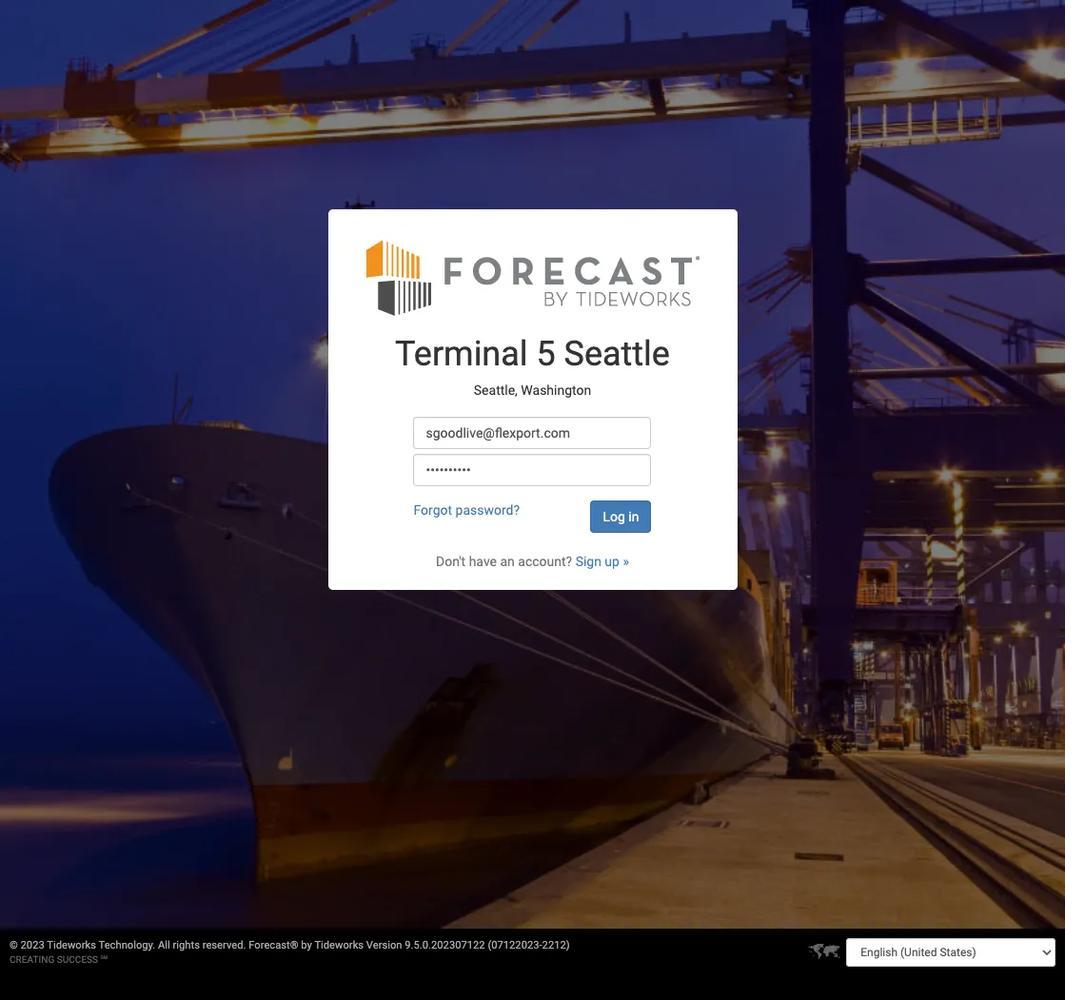 Task type: describe. For each thing, give the bounding box(es) containing it.
Password password field
[[414, 454, 652, 487]]

9.5.0.202307122
[[405, 939, 485, 952]]

℠
[[100, 955, 108, 965]]

rights
[[173, 939, 200, 952]]

sign
[[576, 554, 601, 570]]

don't have an account? sign up »
[[436, 554, 629, 570]]

seattle,
[[474, 383, 518, 398]]

an
[[500, 554, 515, 570]]

forgot
[[414, 503, 452, 518]]

don't
[[436, 554, 466, 570]]

washington
[[521, 383, 591, 398]]

all
[[158, 939, 170, 952]]

success
[[57, 955, 98, 965]]

in
[[629, 510, 639, 525]]

1 tideworks from the left
[[47, 939, 96, 952]]

©
[[10, 939, 18, 952]]

(07122023-
[[488, 939, 542, 952]]

2212)
[[542, 939, 570, 952]]

reserved.
[[202, 939, 246, 952]]

»
[[623, 554, 629, 570]]

forgot password? link
[[414, 503, 520, 518]]

terminal
[[395, 334, 528, 374]]

forecast® by tideworks image
[[366, 238, 699, 317]]



Task type: vqa. For each thing, say whether or not it's contained in the screenshot.
All
yes



Task type: locate. For each thing, give the bounding box(es) containing it.
version
[[366, 939, 402, 952]]

1 horizontal spatial tideworks
[[314, 939, 364, 952]]

technology.
[[99, 939, 155, 952]]

forecast®
[[249, 939, 298, 952]]

forgot password? log in
[[414, 503, 639, 525]]

seattle
[[564, 334, 670, 374]]

have
[[469, 554, 497, 570]]

© 2023 tideworks technology. all rights reserved. forecast® by tideworks version 9.5.0.202307122 (07122023-2212) creating success ℠
[[10, 939, 570, 965]]

0 horizontal spatial tideworks
[[47, 939, 96, 952]]

creating
[[10, 955, 54, 965]]

log in button
[[591, 501, 651, 533]]

account?
[[518, 554, 572, 570]]

5
[[536, 334, 556, 374]]

2023
[[21, 939, 44, 952]]

Email or username text field
[[414, 417, 652, 450]]

sign up » link
[[576, 554, 629, 570]]

tideworks
[[47, 939, 96, 952], [314, 939, 364, 952]]

up
[[605, 554, 620, 570]]

2 tideworks from the left
[[314, 939, 364, 952]]

terminal 5 seattle seattle, washington
[[395, 334, 670, 398]]

tideworks right 'by'
[[314, 939, 364, 952]]

password?
[[455, 503, 520, 518]]

by
[[301, 939, 312, 952]]

tideworks up success
[[47, 939, 96, 952]]

log
[[603, 510, 625, 525]]



